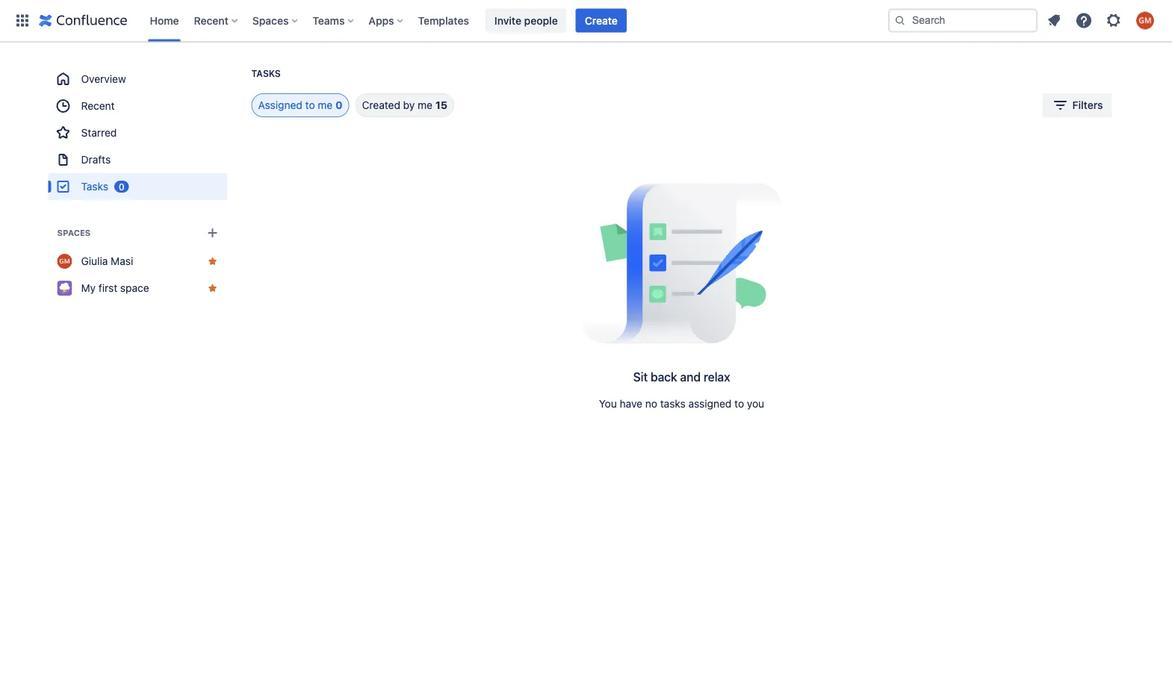 Task type: vqa. For each thing, say whether or not it's contained in the screenshot.
Search Field
yes



Task type: describe. For each thing, give the bounding box(es) containing it.
me for to
[[318, 99, 333, 111]]

group containing overview
[[48, 66, 228, 200]]

giulia
[[81, 255, 108, 267]]

and
[[680, 370, 701, 384]]

recent link
[[48, 93, 228, 120]]

notification icon image
[[1045, 12, 1063, 30]]

by
[[403, 99, 415, 111]]

starred
[[81, 127, 117, 139]]

0 vertical spatial tasks
[[251, 68, 281, 79]]

settings icon image
[[1105, 12, 1123, 30]]

search image
[[894, 15, 906, 27]]

overview link
[[48, 66, 228, 93]]

recent inside dropdown button
[[194, 14, 228, 27]]

giulia masi
[[81, 255, 133, 267]]

invite
[[495, 14, 521, 27]]

giulia masi link
[[48, 248, 228, 275]]

0 inside group
[[119, 182, 124, 192]]

your profile and preferences image
[[1136, 12, 1154, 30]]

filters
[[1073, 99, 1103, 111]]

space
[[120, 282, 149, 294]]

0 horizontal spatial spaces
[[57, 228, 91, 238]]

help icon image
[[1075, 12, 1093, 30]]

you
[[747, 398, 764, 410]]

tasks inside group
[[81, 180, 108, 193]]

starred link
[[48, 120, 228, 146]]

my
[[81, 282, 96, 294]]

no
[[645, 398, 657, 410]]

assigned to me 0
[[258, 99, 343, 111]]

invite people button
[[486, 9, 567, 33]]

create link
[[576, 9, 627, 33]]

home
[[150, 14, 179, 27]]

create a space image
[[204, 224, 222, 242]]

back
[[651, 370, 677, 384]]

relax
[[704, 370, 730, 384]]

home link
[[145, 9, 183, 33]]

my first space
[[81, 282, 149, 294]]

0 vertical spatial to
[[305, 99, 315, 111]]

templates link
[[414, 9, 474, 33]]



Task type: locate. For each thing, give the bounding box(es) containing it.
1 horizontal spatial spaces
[[252, 14, 289, 27]]

invite people
[[495, 14, 558, 27]]

created by me 15
[[362, 99, 447, 111]]

2 me from the left
[[418, 99, 433, 111]]

1 vertical spatial to
[[735, 398, 744, 410]]

0 vertical spatial spaces
[[252, 14, 289, 27]]

create
[[585, 14, 618, 27]]

0 horizontal spatial 0
[[119, 182, 124, 192]]

0 horizontal spatial recent
[[81, 100, 115, 112]]

1 vertical spatial spaces
[[57, 228, 91, 238]]

to right the assigned
[[305, 99, 315, 111]]

Search field
[[888, 9, 1038, 33]]

15
[[435, 99, 447, 111]]

tasks down drafts
[[81, 180, 108, 193]]

global element
[[9, 0, 888, 41]]

teams button
[[308, 9, 360, 33]]

drafts
[[81, 154, 111, 166]]

me for by
[[418, 99, 433, 111]]

my first space link
[[48, 275, 228, 302]]

recent right home
[[194, 14, 228, 27]]

1 horizontal spatial recent
[[194, 14, 228, 27]]

tasks
[[660, 398, 686, 410]]

0 horizontal spatial tasks
[[81, 180, 108, 193]]

1 horizontal spatial 0
[[336, 99, 343, 111]]

recent
[[194, 14, 228, 27], [81, 100, 115, 112]]

apps
[[369, 14, 394, 27]]

drafts link
[[48, 146, 228, 173]]

0 horizontal spatial to
[[305, 99, 315, 111]]

0 horizontal spatial me
[[318, 99, 333, 111]]

me right the assigned
[[318, 99, 333, 111]]

0
[[336, 99, 343, 111], [119, 182, 124, 192]]

apps button
[[364, 9, 409, 33]]

spaces
[[252, 14, 289, 27], [57, 228, 91, 238]]

to left you
[[735, 398, 744, 410]]

recent button
[[189, 9, 243, 33]]

banner containing home
[[0, 0, 1172, 42]]

filters button
[[1043, 93, 1112, 117]]

me right 'by'
[[418, 99, 433, 111]]

have
[[620, 398, 643, 410]]

spaces button
[[248, 9, 304, 33]]

0 inside tab list
[[336, 99, 343, 111]]

group
[[48, 66, 228, 200]]

1 me from the left
[[318, 99, 333, 111]]

you
[[599, 398, 617, 410]]

teams
[[313, 14, 345, 27]]

tab list
[[233, 93, 454, 117]]

1 vertical spatial recent
[[81, 100, 115, 112]]

0 left created
[[336, 99, 343, 111]]

1 vertical spatial tasks
[[81, 180, 108, 193]]

to
[[305, 99, 315, 111], [735, 398, 744, 410]]

spaces right recent dropdown button
[[252, 14, 289, 27]]

first
[[98, 282, 117, 294]]

1 vertical spatial 0
[[119, 182, 124, 192]]

sit
[[633, 370, 648, 384]]

you have no tasks assigned to you
[[599, 398, 764, 410]]

recent up "starred"
[[81, 100, 115, 112]]

me
[[318, 99, 333, 111], [418, 99, 433, 111]]

1 horizontal spatial tasks
[[251, 68, 281, 79]]

overview
[[81, 73, 126, 85]]

tab list containing assigned to me
[[233, 93, 454, 117]]

appswitcher icon image
[[13, 12, 31, 30]]

0 vertical spatial recent
[[194, 14, 228, 27]]

sit back and relax
[[633, 370, 730, 384]]

people
[[524, 14, 558, 27]]

assigned
[[689, 398, 732, 410]]

0 down drafts link at the top left of page
[[119, 182, 124, 192]]

tasks up the assigned
[[251, 68, 281, 79]]

assigned
[[258, 99, 302, 111]]

unstar this space image
[[207, 256, 219, 267]]

created
[[362, 99, 400, 111]]

1 horizontal spatial me
[[418, 99, 433, 111]]

unstar this space image
[[207, 282, 219, 294]]

0 vertical spatial 0
[[336, 99, 343, 111]]

confluence image
[[39, 12, 127, 30], [39, 12, 127, 30]]

recent inside group
[[81, 100, 115, 112]]

banner
[[0, 0, 1172, 42]]

spaces inside popup button
[[252, 14, 289, 27]]

tasks
[[251, 68, 281, 79], [81, 180, 108, 193]]

spaces up giulia
[[57, 228, 91, 238]]

templates
[[418, 14, 469, 27]]

masi
[[111, 255, 133, 267]]

1 horizontal spatial to
[[735, 398, 744, 410]]



